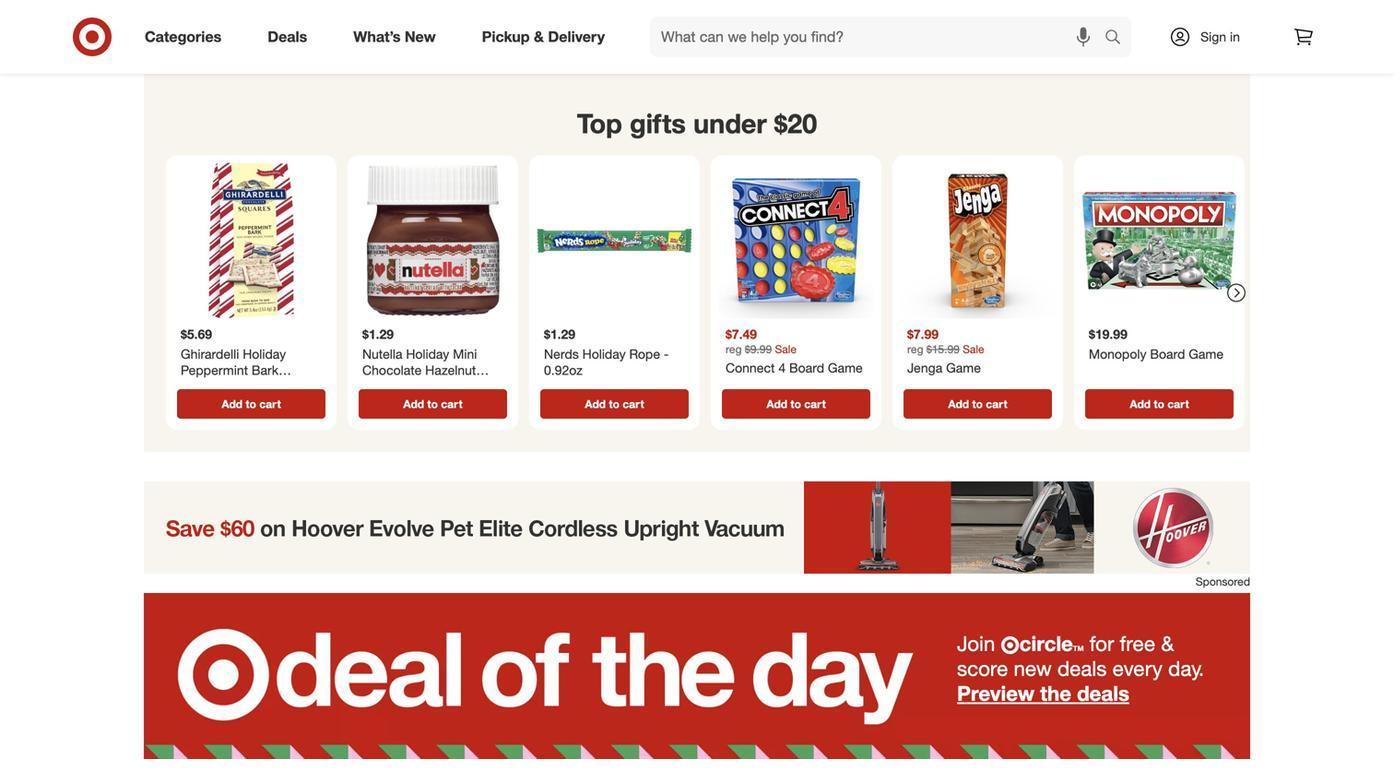 Task type: describe. For each thing, give the bounding box(es) containing it.
teens
[[793, 1, 864, 34]]

advertisement region
[[144, 481, 1251, 574]]

1 to from the left
[[246, 397, 256, 411]]

tm
[[1074, 644, 1084, 653]]

pickup & delivery link
[[466, 17, 628, 57]]

nerds holiday rope - 0.92oz image
[[537, 163, 693, 319]]

for free & score new deals every day. preview the deals
[[957, 631, 1205, 706]]

add to cart button for $7.49 reg $9.99 sale connect 4 board game
[[722, 389, 871, 419]]

board inside $19.99 monopoly board game
[[1151, 346, 1186, 362]]

sponsored
[[1196, 575, 1251, 588]]

join
[[957, 631, 996, 656]]

in
[[1231, 29, 1241, 45]]

new
[[405, 28, 436, 46]]

tech
[[1089, 0, 1145, 7]]

add to cart button for $1.29 nutella holiday mini chocolate hazelnut spread - 1.05oz
[[359, 389, 507, 419]]

game inside $19.99 monopoly board game
[[1189, 346, 1224, 362]]

hazelnut
[[425, 362, 476, 378]]

& inside for free & score new deals every day. preview the deals
[[1162, 631, 1175, 656]]

add for $19.99 monopoly board game
[[1130, 397, 1151, 411]]

1 add to cart button from the left
[[177, 389, 326, 419]]

categories link
[[129, 17, 245, 57]]

monopoly
[[1089, 346, 1147, 362]]

game inside $7.99 reg $15.99 sale jenga game
[[947, 360, 981, 376]]

top tech gifts
[[1035, 0, 1145, 34]]

1 cart from the left
[[259, 397, 281, 411]]

what's new
[[354, 28, 436, 46]]

kids
[[540, 1, 593, 34]]

nerds
[[544, 346, 579, 362]]

what's
[[354, 28, 401, 46]]

$7.49 reg $9.99 sale connect 4 board game
[[726, 326, 863, 376]]

preview
[[957, 681, 1035, 706]]

$7.99
[[908, 326, 939, 342]]

gifts
[[776, 0, 837, 7]]

stocking
[[248, 0, 361, 7]]

pickup
[[482, 28, 530, 46]]

to for connect 4 board game
[[791, 397, 802, 411]]

$20
[[775, 107, 817, 140]]

board inside $7.49 reg $9.99 sale connect 4 board game
[[790, 360, 825, 376]]

kids link
[[435, 0, 697, 78]]

deals right the
[[1078, 681, 1130, 706]]

day.
[[1169, 656, 1205, 681]]

reg for $7.49
[[726, 342, 742, 356]]

ghirardelli holiday peppermint bark chocolate squares - 5.4oz image
[[173, 163, 329, 319]]

nutella
[[363, 346, 403, 362]]

1 add from the left
[[222, 397, 243, 411]]

jenga
[[908, 360, 943, 376]]

spread
[[363, 378, 404, 394]]

holiday for hazelnut
[[406, 346, 450, 362]]

cart for $1.29 nerds holiday rope - 0.92oz
[[623, 397, 644, 411]]

carousel region
[[144, 92, 1251, 467]]

$1.29 for $1.29 nutella holiday mini chocolate hazelnut spread - 1.05oz
[[363, 326, 394, 342]]

cart for $7.49 reg $9.99 sale connect 4 board game
[[805, 397, 826, 411]]

cart for $1.29 nutella holiday mini chocolate hazelnut spread - 1.05oz
[[441, 397, 463, 411]]

1 add to cart from the left
[[222, 397, 281, 411]]

holiday for 0.92oz
[[583, 346, 626, 362]]

reg for $7.99
[[908, 342, 924, 356]]

to for nutella holiday mini chocolate hazelnut spread - 1.05oz
[[427, 397, 438, 411]]

pickup & delivery
[[482, 28, 605, 46]]

connect 4 board game image
[[719, 163, 874, 319]]

gifts for teens
[[776, 0, 880, 34]]

delivery
[[548, 28, 605, 46]]

1.05oz
[[417, 378, 455, 394]]

search button
[[1097, 17, 1141, 61]]

gifts for teens link
[[697, 0, 959, 78]]

add to cart button for $19.99 monopoly board game
[[1086, 389, 1234, 419]]

gifts inside top tech gifts
[[1062, 1, 1119, 34]]

circle
[[1020, 631, 1074, 656]]

add for $7.99 reg $15.99 sale jenga game
[[949, 397, 970, 411]]

to for monopoly board game
[[1154, 397, 1165, 411]]

4
[[779, 360, 786, 376]]



Task type: vqa. For each thing, say whether or not it's contained in the screenshot.
Sale for Game
yes



Task type: locate. For each thing, give the bounding box(es) containing it.
holiday
[[406, 346, 450, 362], [583, 346, 626, 362]]

◎
[[1001, 635, 1020, 655]]

top inside carousel region
[[577, 107, 623, 140]]

game down $15.99
[[947, 360, 981, 376]]

6 add from the left
[[1130, 397, 1151, 411]]

$7.49
[[726, 326, 757, 342]]

1 horizontal spatial holiday
[[583, 346, 626, 362]]

add to cart button down 4
[[722, 389, 871, 419]]

deals
[[268, 28, 307, 46]]

to for jenga game
[[973, 397, 983, 411]]

for inside gifts for teens
[[845, 0, 880, 7]]

nutella holiday mini chocolate hazelnut spread - 1.05oz image
[[355, 163, 511, 319]]

6 cart from the left
[[1168, 397, 1190, 411]]

reg left $9.99
[[726, 342, 742, 356]]

2 add from the left
[[403, 397, 424, 411]]

5 to from the left
[[973, 397, 983, 411]]

6 to from the left
[[1154, 397, 1165, 411]]

game right 4
[[828, 360, 863, 376]]

1 horizontal spatial top
[[1035, 0, 1081, 7]]

0 horizontal spatial gifts
[[630, 107, 686, 140]]

2 $1.29 from the left
[[544, 326, 576, 342]]

board right 4
[[790, 360, 825, 376]]

1 horizontal spatial sale
[[963, 342, 985, 356]]

1 vertical spatial for
[[1090, 631, 1115, 656]]

$19.99
[[1089, 326, 1128, 342]]

sale up 4
[[775, 342, 797, 356]]

$5.69 link
[[173, 163, 329, 386]]

0 vertical spatial gifts
[[1062, 1, 1119, 34]]

4 add from the left
[[767, 397, 788, 411]]

2 horizontal spatial game
[[1189, 346, 1224, 362]]

holiday left rope
[[583, 346, 626, 362]]

add to cart for nutella holiday mini chocolate hazelnut spread - 1.05oz
[[403, 397, 463, 411]]

1 vertical spatial gifts
[[630, 107, 686, 140]]

1 reg from the left
[[726, 342, 742, 356]]

board
[[1151, 346, 1186, 362], [790, 360, 825, 376]]

1 vertical spatial &
[[1162, 631, 1175, 656]]

3 add to cart button from the left
[[541, 389, 689, 419]]

2 reg from the left
[[908, 342, 924, 356]]

2 holiday from the left
[[583, 346, 626, 362]]

4 add to cart from the left
[[767, 397, 826, 411]]

add to cart button
[[177, 389, 326, 419], [359, 389, 507, 419], [541, 389, 689, 419], [722, 389, 871, 419], [904, 389, 1053, 419], [1086, 389, 1234, 419]]

1 horizontal spatial -
[[664, 346, 669, 362]]

0 horizontal spatial board
[[790, 360, 825, 376]]

reg inside $7.49 reg $9.99 sale connect 4 board game
[[726, 342, 742, 356]]

$1.29 up nerds
[[544, 326, 576, 342]]

for
[[845, 0, 880, 7], [1090, 631, 1115, 656]]

add to cart button for $7.99 reg $15.99 sale jenga game
[[904, 389, 1053, 419]]

1 sale from the left
[[775, 342, 797, 356]]

holiday inside $1.29 nutella holiday mini chocolate hazelnut spread - 1.05oz
[[406, 346, 450, 362]]

1 horizontal spatial $1.29
[[544, 326, 576, 342]]

5 cart from the left
[[986, 397, 1008, 411]]

2 add to cart button from the left
[[359, 389, 507, 419]]

cart for $19.99 monopoly board game
[[1168, 397, 1190, 411]]

5 add to cart button from the left
[[904, 389, 1053, 419]]

1 horizontal spatial board
[[1151, 346, 1186, 362]]

- left 1.05oz
[[408, 378, 413, 394]]

gifts inside carousel region
[[630, 107, 686, 140]]

& right free
[[1162, 631, 1175, 656]]

$1.29 up nutella
[[363, 326, 394, 342]]

add to cart button down $7.99 reg $15.99 sale jenga game
[[904, 389, 1053, 419]]

add
[[222, 397, 243, 411], [403, 397, 424, 411], [585, 397, 606, 411], [767, 397, 788, 411], [949, 397, 970, 411], [1130, 397, 1151, 411]]

score
[[957, 656, 1009, 681]]

reg
[[726, 342, 742, 356], [908, 342, 924, 356]]

target deal of the day image
[[144, 593, 1251, 759]]

deals down tm
[[1058, 656, 1107, 681]]

0 horizontal spatial $1.29
[[363, 326, 394, 342]]

2 add to cart from the left
[[403, 397, 463, 411]]

sale
[[775, 342, 797, 356], [963, 342, 985, 356]]

search
[[1097, 30, 1141, 48]]

$9.99
[[745, 342, 772, 356]]

& right pickup
[[534, 28, 544, 46]]

2 sale from the left
[[963, 342, 985, 356]]

1 holiday from the left
[[406, 346, 450, 362]]

add to cart button down $19.99 monopoly board game
[[1086, 389, 1234, 419]]

$1.29 inside $1.29 nerds holiday rope - 0.92oz
[[544, 326, 576, 342]]

0 horizontal spatial for
[[845, 0, 880, 7]]

$1.29 nerds holiday rope - 0.92oz
[[544, 326, 669, 378]]

0.92oz
[[544, 362, 583, 378]]

- inside $1.29 nutella holiday mini chocolate hazelnut spread - 1.05oz
[[408, 378, 413, 394]]

chocolate
[[363, 362, 422, 378]]

0 horizontal spatial sale
[[775, 342, 797, 356]]

add to cart for monopoly board game
[[1130, 397, 1190, 411]]

to for nerds holiday rope - 0.92oz
[[609, 397, 620, 411]]

add to cart for jenga game
[[949, 397, 1008, 411]]

add for $7.49 reg $9.99 sale connect 4 board game
[[767, 397, 788, 411]]

0 horizontal spatial top
[[577, 107, 623, 140]]

top down delivery
[[577, 107, 623, 140]]

to
[[246, 397, 256, 411], [427, 397, 438, 411], [609, 397, 620, 411], [791, 397, 802, 411], [973, 397, 983, 411], [1154, 397, 1165, 411]]

1 vertical spatial top
[[577, 107, 623, 140]]

jenga game image
[[900, 163, 1056, 319]]

5 add from the left
[[949, 397, 970, 411]]

top inside top tech gifts
[[1035, 0, 1081, 7]]

every
[[1113, 656, 1163, 681]]

0 vertical spatial &
[[534, 28, 544, 46]]

monopoly board game image
[[1082, 163, 1238, 319]]

sign in link
[[1154, 17, 1269, 57]]

1 $1.29 from the left
[[363, 326, 394, 342]]

$15.99
[[927, 342, 960, 356]]

stuffers
[[256, 1, 353, 34]]

$5.69
[[181, 326, 212, 342]]

0 horizontal spatial game
[[828, 360, 863, 376]]

5 add to cart from the left
[[949, 397, 1008, 411]]

game inside $7.49 reg $9.99 sale connect 4 board game
[[828, 360, 863, 376]]

$1.29 inside $1.29 nutella holiday mini chocolate hazelnut spread - 1.05oz
[[363, 326, 394, 342]]

6 add to cart button from the left
[[1086, 389, 1234, 419]]

add for $1.29 nerds holiday rope - 0.92oz
[[585, 397, 606, 411]]

reg up jenga
[[908, 342, 924, 356]]

add to cart for nerds holiday rope - 0.92oz
[[585, 397, 644, 411]]

$7.99 reg $15.99 sale jenga game
[[908, 326, 985, 376]]

0 horizontal spatial holiday
[[406, 346, 450, 362]]

sale inside $7.99 reg $15.99 sale jenga game
[[963, 342, 985, 356]]

0 vertical spatial for
[[845, 0, 880, 7]]

$1.29 nutella holiday mini chocolate hazelnut spread - 1.05oz
[[363, 326, 477, 394]]

add to cart button down $5.69
[[177, 389, 326, 419]]

sign in
[[1201, 29, 1241, 45]]

game right monopoly
[[1189, 346, 1224, 362]]

for up what can we help you find? suggestions appear below 'search box'
[[845, 0, 880, 7]]

top left tech
[[1035, 0, 1081, 7]]

holiday up 1.05oz
[[406, 346, 450, 362]]

add to cart for connect 4 board game
[[767, 397, 826, 411]]

add to cart button down $1.29 nerds holiday rope - 0.92oz
[[541, 389, 689, 419]]

$1.29 for $1.29 nerds holiday rope - 0.92oz
[[544, 326, 576, 342]]

categories
[[145, 28, 222, 46]]

1 horizontal spatial &
[[1162, 631, 1175, 656]]

for inside for free & score new deals every day. preview the deals
[[1090, 631, 1115, 656]]

top for top tech gifts
[[1035, 0, 1081, 7]]

sign
[[1201, 29, 1227, 45]]

deals link
[[252, 17, 330, 57]]

deals
[[1058, 656, 1107, 681], [1078, 681, 1130, 706]]

0 horizontal spatial -
[[408, 378, 413, 394]]

sale inside $7.49 reg $9.99 sale connect 4 board game
[[775, 342, 797, 356]]

sale for 4
[[775, 342, 797, 356]]

4 add to cart button from the left
[[722, 389, 871, 419]]

1 horizontal spatial for
[[1090, 631, 1115, 656]]

$19.99 monopoly board game
[[1089, 326, 1224, 362]]

top tech gifts link
[[959, 0, 1221, 78]]

under
[[694, 107, 767, 140]]

top
[[1035, 0, 1081, 7], [577, 107, 623, 140]]

1 horizontal spatial gifts
[[1062, 1, 1119, 34]]

6 add to cart from the left
[[1130, 397, 1190, 411]]

new
[[1014, 656, 1052, 681]]

3 to from the left
[[609, 397, 620, 411]]

sale right $15.99
[[963, 342, 985, 356]]

add for $1.29 nutella holiday mini chocolate hazelnut spread - 1.05oz
[[403, 397, 424, 411]]

1 vertical spatial -
[[408, 378, 413, 394]]

the
[[1041, 681, 1072, 706]]

join ◎ circle tm
[[957, 631, 1084, 656]]

- right rope
[[664, 346, 669, 362]]

game
[[1189, 346, 1224, 362], [828, 360, 863, 376], [947, 360, 981, 376]]

0 vertical spatial top
[[1035, 0, 1081, 7]]

top for top gifts under $20
[[577, 107, 623, 140]]

connect
[[726, 360, 775, 376]]

1 horizontal spatial reg
[[908, 342, 924, 356]]

What can we help you find? suggestions appear below search field
[[650, 17, 1110, 57]]

3 add to cart from the left
[[585, 397, 644, 411]]

&
[[534, 28, 544, 46], [1162, 631, 1175, 656]]

board right monopoly
[[1151, 346, 1186, 362]]

holiday inside $1.29 nerds holiday rope - 0.92oz
[[583, 346, 626, 362]]

3 cart from the left
[[623, 397, 644, 411]]

0 horizontal spatial &
[[534, 28, 544, 46]]

cart for $7.99 reg $15.99 sale jenga game
[[986, 397, 1008, 411]]

3 add from the left
[[585, 397, 606, 411]]

-
[[664, 346, 669, 362], [408, 378, 413, 394]]

add to cart
[[222, 397, 281, 411], [403, 397, 463, 411], [585, 397, 644, 411], [767, 397, 826, 411], [949, 397, 1008, 411], [1130, 397, 1190, 411]]

reg inside $7.99 reg $15.99 sale jenga game
[[908, 342, 924, 356]]

add to cart button for $1.29 nerds holiday rope - 0.92oz
[[541, 389, 689, 419]]

1 horizontal spatial game
[[947, 360, 981, 376]]

4 to from the left
[[791, 397, 802, 411]]

4 cart from the left
[[805, 397, 826, 411]]

rope
[[630, 346, 661, 362]]

$1.29
[[363, 326, 394, 342], [544, 326, 576, 342]]

top gifts under $20
[[577, 107, 817, 140]]

- inside $1.29 nerds holiday rope - 0.92oz
[[664, 346, 669, 362]]

0 horizontal spatial reg
[[726, 342, 742, 356]]

mini
[[453, 346, 477, 362]]

what's new link
[[338, 17, 459, 57]]

cart
[[259, 397, 281, 411], [441, 397, 463, 411], [623, 397, 644, 411], [805, 397, 826, 411], [986, 397, 1008, 411], [1168, 397, 1190, 411]]

free
[[1120, 631, 1156, 656]]

2 cart from the left
[[441, 397, 463, 411]]

stocking stuffers link
[[173, 0, 435, 78]]

sale for game
[[963, 342, 985, 356]]

add to cart button down hazelnut
[[359, 389, 507, 419]]

0 vertical spatial -
[[664, 346, 669, 362]]

gifts
[[1062, 1, 1119, 34], [630, 107, 686, 140]]

2 to from the left
[[427, 397, 438, 411]]

stocking stuffers
[[248, 0, 361, 34]]

for right tm
[[1090, 631, 1115, 656]]



